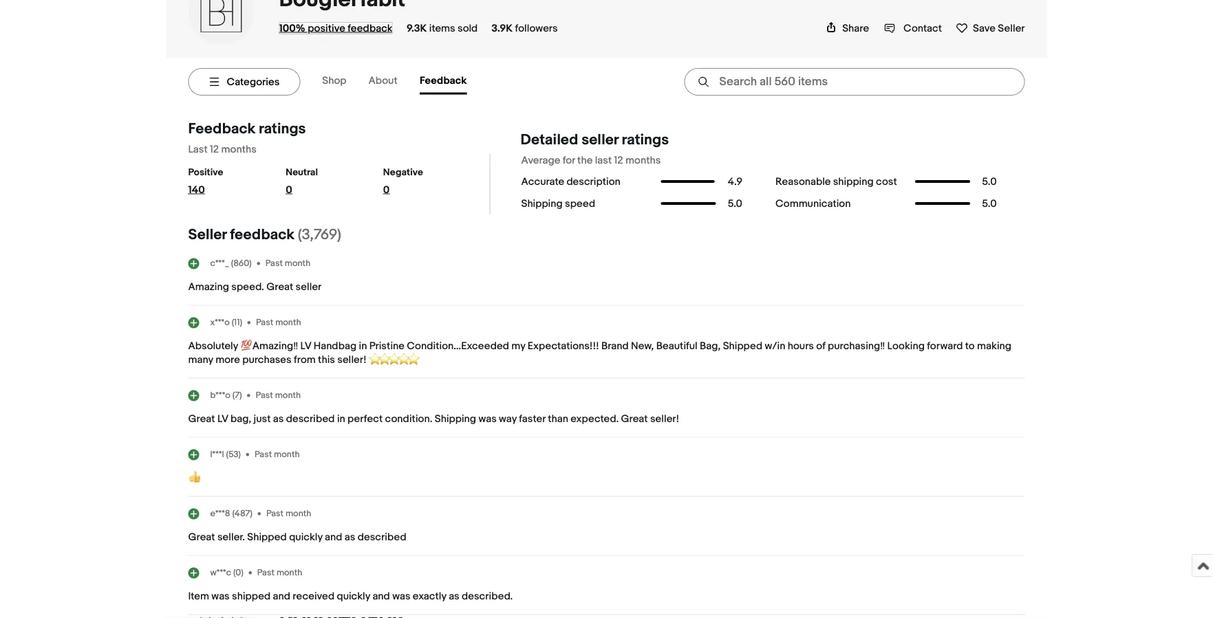 Task type: describe. For each thing, give the bounding box(es) containing it.
save
[[973, 22, 996, 34]]

shipping speed
[[521, 197, 595, 210]]

absolutely 💯 amazing‼️  lv handbag in pristine condition…exceeded my expectations!!!  brand new, beautiful bag, shipped w/in hours of purchasing‼️ looking forward to making many more purchases from this seller!  ⭐️⭐️⭐️⭐️⭐️
[[188, 340, 1012, 366]]

great lv bag, just as described in perfect condition. shipping was way faster than expected. great seller!
[[188, 413, 679, 426]]

pristine
[[369, 340, 405, 353]]

3.9k followers
[[492, 22, 558, 34]]

for
[[563, 154, 575, 166]]

average
[[521, 154, 560, 166]]

140
[[188, 184, 205, 196]]

past for shipped
[[257, 568, 275, 579]]

bag,
[[700, 340, 721, 353]]

1 vertical spatial lv
[[217, 413, 228, 426]]

(3,769)
[[298, 226, 341, 244]]

2 horizontal spatial and
[[373, 591, 390, 603]]

1 horizontal spatial feedback
[[348, 22, 393, 34]]

items
[[429, 22, 455, 34]]

great down b***o on the left of the page
[[188, 413, 215, 426]]

b***o (7)
[[210, 390, 242, 401]]

month for quickly
[[286, 509, 311, 519]]

handbag
[[314, 340, 357, 353]]

accurate
[[521, 175, 564, 188]]

save seller button
[[956, 19, 1025, 34]]

Search all 560 items field
[[684, 68, 1025, 96]]

amazing speed.  great seller
[[188, 281, 322, 294]]

seller! inside absolutely 💯 amazing‼️  lv handbag in pristine condition…exceeded my expectations!!!  brand new, beautiful bag, shipped w/in hours of purchasing‼️ looking forward to making many more purchases from this seller!  ⭐️⭐️⭐️⭐️⭐️
[[337, 354, 366, 366]]

brand
[[601, 340, 629, 353]]

0 horizontal spatial shipping
[[435, 413, 476, 426]]

month for lv
[[275, 317, 301, 328]]

l***l
[[210, 450, 224, 460]]

1 horizontal spatial described
[[358, 532, 406, 544]]

(11)
[[232, 317, 242, 328]]

positive
[[188, 166, 223, 178]]

9.3k items sold
[[407, 22, 478, 34]]

neutral
[[286, 166, 318, 178]]

⭐️⭐️⭐️⭐️⭐️
[[369, 354, 417, 366]]

bag,
[[231, 413, 251, 426]]

past month for just
[[256, 390, 301, 401]]

x***o
[[210, 317, 230, 328]]

detailed seller ratings
[[521, 131, 669, 149]]

0 horizontal spatial was
[[212, 591, 230, 603]]

c***_ (860)
[[210, 258, 252, 269]]

many
[[188, 354, 213, 366]]

feedback ratings last 12 months
[[188, 120, 306, 155]]

c***_
[[210, 258, 229, 269]]

item was shipped and received quickly and was exactly as described.
[[188, 591, 513, 603]]

past for amazing‼️
[[256, 317, 273, 328]]

hours
[[788, 340, 814, 353]]

positive 140
[[188, 166, 223, 196]]

of
[[816, 340, 826, 353]]

💯
[[240, 340, 250, 353]]

sold
[[458, 22, 478, 34]]

past for shipped
[[266, 509, 284, 519]]

share
[[842, 22, 869, 34]]

last
[[595, 154, 612, 166]]

just
[[254, 413, 271, 426]]

past right (53)
[[255, 450, 272, 460]]

reasonable shipping cost
[[776, 175, 897, 188]]

amazing‼️
[[252, 340, 298, 353]]

1 horizontal spatial ratings
[[622, 131, 669, 149]]

0 horizontal spatial shipped
[[247, 532, 287, 544]]

cost
[[876, 175, 897, 188]]

way
[[499, 413, 517, 426]]

ratings inside feedback ratings last 12 months
[[259, 120, 306, 138]]

last
[[188, 143, 208, 155]]

1 horizontal spatial quickly
[[337, 591, 370, 603]]

categories button
[[188, 68, 300, 96]]

negative
[[383, 166, 423, 178]]

amazing
[[188, 281, 229, 294]]

e***8
[[210, 509, 230, 519]]

w***c (0)
[[210, 568, 244, 579]]

l***l (53)
[[210, 450, 241, 460]]

shipped inside absolutely 💯 amazing‼️  lv handbag in pristine condition…exceeded my expectations!!!  brand new, beautiful bag, shipped w/in hours of purchasing‼️ looking forward to making many more purchases from this seller!  ⭐️⭐️⭐️⭐️⭐️
[[723, 340, 763, 353]]

condition.
[[385, 413, 433, 426]]

positive
[[308, 22, 345, 34]]

0 horizontal spatial as
[[273, 413, 284, 426]]

past month down just
[[255, 450, 300, 460]]

w/in
[[765, 340, 786, 353]]

seller feedback (3,769)
[[188, 226, 341, 244]]

expectations!!!
[[528, 340, 599, 353]]

great right expected. at bottom
[[621, 413, 648, 426]]

described.
[[462, 591, 513, 603]]

100% positive feedback
[[279, 22, 393, 34]]

forward
[[927, 340, 963, 353]]

month for seller
[[285, 258, 311, 269]]

accurate description
[[521, 175, 621, 188]]

faster
[[519, 413, 546, 426]]

1 horizontal spatial months
[[626, 154, 661, 166]]

0 vertical spatial described
[[286, 413, 335, 426]]

past for bag,
[[256, 390, 273, 401]]

x***o (11)
[[210, 317, 242, 328]]

purchases
[[242, 354, 292, 366]]

e***8 (487)
[[210, 509, 252, 519]]

past month for and
[[257, 568, 302, 579]]

1 horizontal spatial 12
[[614, 154, 623, 166]]

this
[[318, 354, 335, 366]]



Task type: vqa. For each thing, say whether or not it's contained in the screenshot.
Past Month corresponding to just
yes



Task type: locate. For each thing, give the bounding box(es) containing it.
0 horizontal spatial seller!
[[337, 354, 366, 366]]

shipped left w/in
[[723, 340, 763, 353]]

seller
[[998, 22, 1025, 34], [188, 226, 227, 244]]

expected.
[[571, 413, 619, 426]]

lv left the bag,
[[217, 413, 228, 426]]

1 vertical spatial seller
[[296, 281, 322, 294]]

0 horizontal spatial in
[[337, 413, 345, 426]]

from
[[294, 354, 316, 366]]

feedback up last
[[188, 120, 255, 138]]

0 down neutral
[[286, 184, 292, 196]]

share button
[[826, 22, 869, 34]]

0 vertical spatial feedback
[[348, 22, 393, 34]]

seller down the (3,769)
[[296, 281, 322, 294]]

month for and
[[277, 568, 302, 579]]

0 horizontal spatial 12
[[210, 143, 219, 155]]

months
[[221, 143, 257, 155], [626, 154, 661, 166]]

b***o
[[210, 390, 230, 401]]

5.0 for shipping
[[982, 175, 997, 188]]

0 horizontal spatial 0 link
[[286, 184, 349, 202]]

in inside absolutely 💯 amazing‼️  lv handbag in pristine condition…exceeded my expectations!!!  brand new, beautiful bag, shipped w/in hours of purchasing‼️ looking forward to making many more purchases from this seller!  ⭐️⭐️⭐️⭐️⭐️
[[359, 340, 367, 353]]

quickly right received
[[337, 591, 370, 603]]

speed.
[[231, 281, 264, 294]]

0 inside negative 0
[[383, 184, 390, 196]]

1 horizontal spatial 0
[[383, 184, 390, 196]]

0 horizontal spatial described
[[286, 413, 335, 426]]

item
[[188, 591, 209, 603]]

month right (53)
[[274, 450, 300, 460]]

past right (0)
[[257, 568, 275, 579]]

purchasing‼️
[[828, 340, 885, 353]]

and right the shipped
[[273, 591, 290, 603]]

shipped down (487)
[[247, 532, 287, 544]]

0 vertical spatial shipping
[[521, 197, 563, 210]]

feedback
[[348, 22, 393, 34], [230, 226, 295, 244]]

my
[[512, 340, 525, 353]]

0 horizontal spatial months
[[221, 143, 257, 155]]

12
[[210, 143, 219, 155], [614, 154, 623, 166]]

shipping
[[833, 175, 874, 188]]

month up amazing‼️
[[275, 317, 301, 328]]

shipping
[[521, 197, 563, 210], [435, 413, 476, 426]]

1 vertical spatial feedback
[[188, 120, 255, 138]]

12 right 'last'
[[614, 154, 623, 166]]

0 horizontal spatial feedback
[[230, 226, 295, 244]]

3.9k
[[492, 22, 513, 34]]

0 for negative 0
[[383, 184, 390, 196]]

1 horizontal spatial seller
[[582, 131, 619, 149]]

save seller
[[973, 22, 1025, 34]]

2 0 from the left
[[383, 184, 390, 196]]

0 vertical spatial seller
[[582, 131, 619, 149]]

2 horizontal spatial as
[[449, 591, 460, 603]]

past right (487)
[[266, 509, 284, 519]]

12 right last
[[210, 143, 219, 155]]

0
[[286, 184, 292, 196], [383, 184, 390, 196]]

month up received
[[277, 568, 302, 579]]

past month up just
[[256, 390, 301, 401]]

past up amazing‼️
[[256, 317, 273, 328]]

1 horizontal spatial 0 link
[[383, 184, 446, 202]]

past month up great seller. shipped quickly and as described
[[266, 509, 311, 519]]

quickly up received
[[289, 532, 323, 544]]

0 link for negative 0
[[383, 184, 446, 202]]

lv up from in the bottom left of the page
[[300, 340, 311, 353]]

the
[[577, 154, 593, 166]]

1 vertical spatial feedback
[[230, 226, 295, 244]]

0 vertical spatial feedback
[[420, 75, 467, 87]]

1 vertical spatial in
[[337, 413, 345, 426]]

beautiful
[[656, 340, 698, 353]]

average for the last 12 months
[[521, 154, 661, 166]]

feedback right positive at the top of page
[[348, 22, 393, 34]]

1 vertical spatial seller!
[[650, 413, 679, 426]]

1 horizontal spatial lv
[[300, 340, 311, 353]]

0 vertical spatial seller!
[[337, 354, 366, 366]]

great seller. shipped quickly and as described
[[188, 532, 406, 544]]

looking
[[887, 340, 925, 353]]

1 horizontal spatial in
[[359, 340, 367, 353]]

seller.
[[217, 532, 245, 544]]

in left perfect
[[337, 413, 345, 426]]

1 vertical spatial seller
[[188, 226, 227, 244]]

received
[[293, 591, 335, 603]]

month up great seller. shipped quickly and as described
[[286, 509, 311, 519]]

0 horizontal spatial lv
[[217, 413, 228, 426]]

9.3k
[[407, 22, 427, 34]]

feedback for feedback
[[420, 75, 467, 87]]

reasonable
[[776, 175, 831, 188]]

categories
[[227, 76, 280, 88]]

2 horizontal spatial was
[[479, 413, 497, 426]]

(0)
[[233, 568, 244, 579]]

contact
[[904, 22, 942, 34]]

month
[[285, 258, 311, 269], [275, 317, 301, 328], [275, 390, 301, 401], [274, 450, 300, 460], [286, 509, 311, 519], [277, 568, 302, 579]]

in left pristine
[[359, 340, 367, 353]]

communication
[[776, 197, 851, 210]]

1 0 from the left
[[286, 184, 292, 196]]

0 down negative
[[383, 184, 390, 196]]

absolutely
[[188, 340, 238, 353]]

was left "way"
[[479, 413, 497, 426]]

month down from in the bottom left of the page
[[275, 390, 301, 401]]

1 vertical spatial shipped
[[247, 532, 287, 544]]

0 horizontal spatial and
[[273, 591, 290, 603]]

0 horizontal spatial seller
[[188, 226, 227, 244]]

ratings up neutral
[[259, 120, 306, 138]]

feedback
[[420, 75, 467, 87], [188, 120, 255, 138]]

past for great
[[265, 258, 283, 269]]

months inside feedback ratings last 12 months
[[221, 143, 257, 155]]

months up positive
[[221, 143, 257, 155]]

0 vertical spatial lv
[[300, 340, 311, 353]]

was
[[479, 413, 497, 426], [212, 591, 230, 603], [392, 591, 410, 603]]

1 horizontal spatial seller
[[998, 22, 1025, 34]]

past month up amazing‼️
[[256, 317, 301, 328]]

past month for quickly
[[266, 509, 311, 519]]

past up just
[[256, 390, 273, 401]]

2 vertical spatial as
[[449, 591, 460, 603]]

about
[[369, 75, 398, 87]]

shipping right condition.
[[435, 413, 476, 426]]

1 horizontal spatial was
[[392, 591, 410, 603]]

0 horizontal spatial 0
[[286, 184, 292, 196]]

1 horizontal spatial shipped
[[723, 340, 763, 353]]

contact link
[[884, 22, 942, 34]]

past month for lv
[[256, 317, 301, 328]]

neutral 0
[[286, 166, 318, 196]]

quickly
[[289, 532, 323, 544], [337, 591, 370, 603]]

detailed
[[521, 131, 578, 149]]

1 vertical spatial as
[[345, 532, 355, 544]]

past
[[265, 258, 283, 269], [256, 317, 273, 328], [256, 390, 273, 401], [255, 450, 272, 460], [266, 509, 284, 519], [257, 568, 275, 579]]

2 0 link from the left
[[383, 184, 446, 202]]

feedback up (860)
[[230, 226, 295, 244]]

feedback down items
[[420, 75, 467, 87]]

w***c
[[210, 568, 231, 579]]

feedback inside feedback ratings last 12 months
[[188, 120, 255, 138]]

seller inside button
[[998, 22, 1025, 34]]

was right item
[[212, 591, 230, 603]]

perfect
[[348, 413, 383, 426]]

4.9
[[728, 175, 743, 188]]

tab list containing shop
[[322, 69, 489, 95]]

as right exactly
[[449, 591, 460, 603]]

as up item was shipped and received quickly and was exactly as described.
[[345, 532, 355, 544]]

months right 'last'
[[626, 154, 661, 166]]

(487)
[[232, 509, 252, 519]]

1 horizontal spatial and
[[325, 532, 342, 544]]

0 vertical spatial as
[[273, 413, 284, 426]]

0 horizontal spatial ratings
[[259, 120, 306, 138]]

0 vertical spatial quickly
[[289, 532, 323, 544]]

1 horizontal spatial seller!
[[650, 413, 679, 426]]

tab list
[[322, 69, 489, 95]]

1 horizontal spatial as
[[345, 532, 355, 544]]

0 vertical spatial in
[[359, 340, 367, 353]]

0 horizontal spatial quickly
[[289, 532, 323, 544]]

ratings
[[259, 120, 306, 138], [622, 131, 669, 149]]

lv inside absolutely 💯 amazing‼️  lv handbag in pristine condition…exceeded my expectations!!!  brand new, beautiful bag, shipped w/in hours of purchasing‼️ looking forward to making many more purchases from this seller!  ⭐️⭐️⭐️⭐️⭐️
[[300, 340, 311, 353]]

great right 'speed.'
[[266, 281, 293, 294]]

in
[[359, 340, 367, 353], [337, 413, 345, 426]]

1 horizontal spatial shipping
[[521, 197, 563, 210]]

negative 0
[[383, 166, 423, 196]]

0 link for neutral 0
[[286, 184, 349, 202]]

shipping down accurate
[[521, 197, 563, 210]]

new,
[[631, 340, 654, 353]]

shipped
[[232, 591, 271, 603]]

ratings up average for the last 12 months
[[622, 131, 669, 149]]

great left the seller.
[[188, 532, 215, 544]]

shipped
[[723, 340, 763, 353], [247, 532, 287, 544]]

and up item was shipped and received quickly and was exactly as described.
[[325, 532, 342, 544]]

was left exactly
[[392, 591, 410, 603]]

0 vertical spatial seller
[[998, 22, 1025, 34]]

seller up c***_
[[188, 226, 227, 244]]

as right just
[[273, 413, 284, 426]]

0 horizontal spatial feedback
[[188, 120, 255, 138]]

description
[[567, 175, 621, 188]]

and
[[325, 532, 342, 544], [273, 591, 290, 603], [373, 591, 390, 603]]

to
[[965, 340, 975, 353]]

0 link down negative
[[383, 184, 446, 202]]

month down the (3,769)
[[285, 258, 311, 269]]

lv
[[300, 340, 311, 353], [217, 413, 228, 426]]

and left exactly
[[373, 591, 390, 603]]

100%
[[279, 22, 305, 34]]

than
[[548, 413, 568, 426]]

1 0 link from the left
[[286, 184, 349, 202]]

12 inside feedback ratings last 12 months
[[210, 143, 219, 155]]

exactly
[[413, 591, 446, 603]]

past month down seller feedback (3,769) at top
[[265, 258, 311, 269]]

seller right save
[[998, 22, 1025, 34]]

seller up 'last'
[[582, 131, 619, 149]]

month for just
[[275, 390, 301, 401]]

shop
[[322, 75, 346, 87]]

(53)
[[226, 450, 241, 460]]

0 for neutral 0
[[286, 184, 292, 196]]

past month up the shipped
[[257, 568, 302, 579]]

speed
[[565, 197, 595, 210]]

more
[[216, 354, 240, 366]]

0 link down neutral
[[286, 184, 349, 202]]

(860)
[[231, 258, 252, 269]]

feedback for feedback ratings last 12 months
[[188, 120, 255, 138]]

1 vertical spatial described
[[358, 532, 406, 544]]

0 horizontal spatial seller
[[296, 281, 322, 294]]

0 inside neutral 0
[[286, 184, 292, 196]]

1 vertical spatial shipping
[[435, 413, 476, 426]]

past down seller feedback (3,769) at top
[[265, 258, 283, 269]]

past month for seller
[[265, 258, 311, 269]]

bougiehabit image
[[188, 0, 254, 45]]

140 link
[[188, 184, 251, 202]]

described up item was shipped and received quickly and was exactly as described.
[[358, 532, 406, 544]]

feedback inside tab list
[[420, 75, 467, 87]]

5.0 for speed
[[728, 197, 743, 210]]

seller
[[582, 131, 619, 149], [296, 281, 322, 294]]

described right just
[[286, 413, 335, 426]]

(7)
[[232, 390, 242, 401]]

👍
[[188, 472, 198, 485]]

1 horizontal spatial feedback
[[420, 75, 467, 87]]

0 vertical spatial shipped
[[723, 340, 763, 353]]

1 vertical spatial quickly
[[337, 591, 370, 603]]



